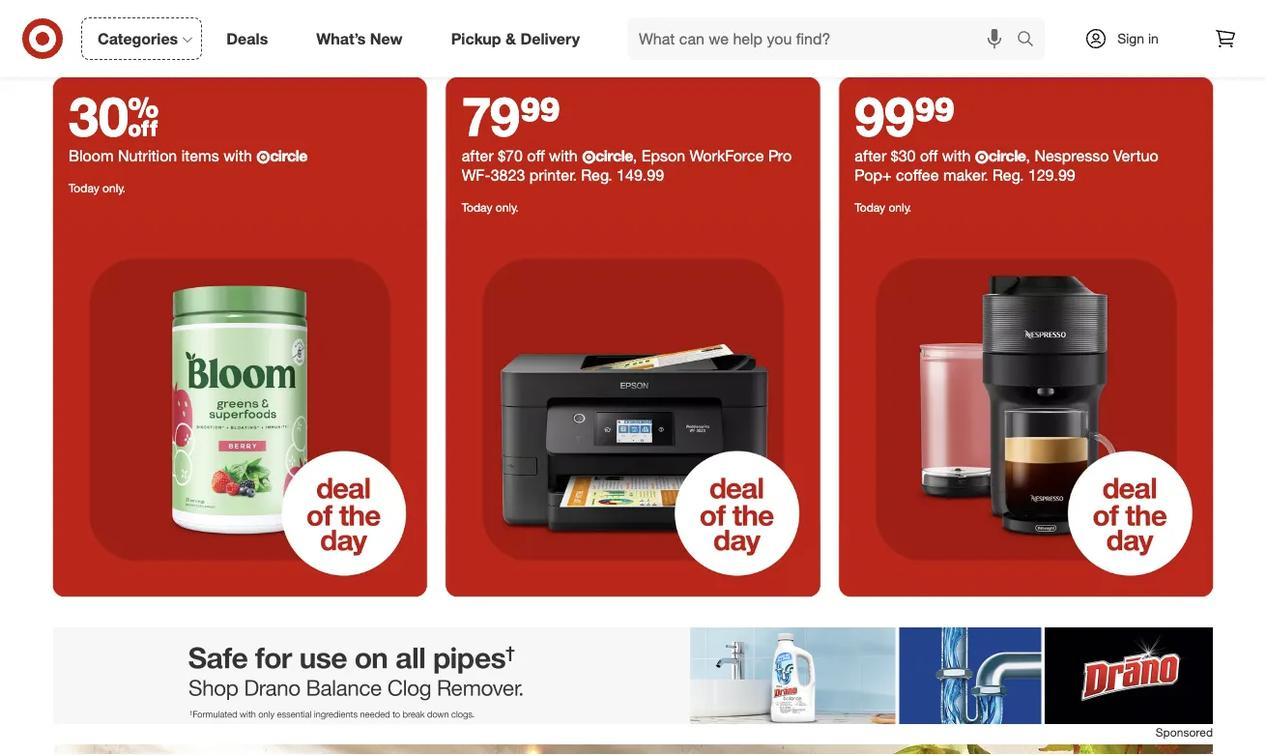 Task type: locate. For each thing, give the bounding box(es) containing it.
3 with from the left
[[942, 146, 971, 165]]

3 circle from the left
[[989, 146, 1026, 165]]

only.
[[103, 181, 126, 195], [496, 200, 519, 215], [889, 200, 912, 215]]

99
[[520, 83, 561, 149], [855, 83, 915, 149], [915, 83, 956, 149]]

0 horizontal spatial reg.
[[581, 165, 613, 184]]

sign in link
[[1068, 17, 1189, 60]]

, epson workforce pro wf-3823 printer. reg. 149.99
[[462, 146, 792, 184]]

, up 149.99
[[633, 146, 637, 165]]

1 horizontal spatial circle
[[596, 146, 633, 165]]

2 horizontal spatial circle
[[989, 146, 1026, 165]]

circle right items
[[270, 146, 307, 165]]

with up 'maker.'
[[942, 146, 971, 165]]

1 off from the left
[[527, 146, 545, 165]]

delivery
[[521, 29, 580, 48]]

after for 99
[[855, 146, 887, 165]]

1 after from the left
[[462, 146, 494, 165]]

129.99
[[1029, 165, 1076, 184]]

today down pop+ coffee on the top
[[855, 200, 886, 215]]

workforce
[[690, 146, 764, 165]]

sponsored
[[1156, 725, 1213, 739]]

after up the wf-
[[462, 146, 494, 165]]

3823
[[491, 165, 525, 184]]

0 horizontal spatial off
[[527, 146, 545, 165]]

2 horizontal spatial today
[[855, 200, 886, 215]]

off right $30
[[920, 146, 938, 165]]

2 , from the left
[[1026, 146, 1031, 165]]

circle up 149.99
[[596, 146, 633, 165]]

0 horizontal spatial today only.
[[69, 181, 126, 195]]

after
[[462, 146, 494, 165], [855, 146, 887, 165]]

only. down bloom
[[103, 181, 126, 195]]

new
[[370, 29, 403, 48]]

1 horizontal spatial with
[[549, 146, 578, 165]]

wf-
[[462, 165, 491, 184]]

1 horizontal spatial only.
[[496, 200, 519, 215]]

target deal of the day image for after $30 off with
[[840, 222, 1213, 596]]

circle for 79
[[596, 146, 633, 165]]

circle
[[270, 146, 307, 165], [596, 146, 633, 165], [989, 146, 1026, 165]]

today only. down bloom
[[69, 181, 126, 195]]

deals
[[226, 29, 268, 48]]

categories link
[[81, 17, 202, 60]]

149.99
[[617, 165, 664, 184]]

pop+ coffee
[[855, 165, 939, 184]]

, up 129.99
[[1026, 146, 1031, 165]]

1 horizontal spatial today only.
[[462, 200, 519, 215]]

1 horizontal spatial today
[[462, 200, 493, 215]]

off right $70 on the top of the page
[[527, 146, 545, 165]]

1 horizontal spatial reg.
[[993, 165, 1024, 184]]

epson
[[642, 146, 686, 165]]

1 , from the left
[[633, 146, 637, 165]]

2 horizontal spatial only.
[[889, 200, 912, 215]]

1 horizontal spatial ,
[[1026, 146, 1031, 165]]

1 with from the left
[[224, 146, 252, 165]]

, nespresso vertuo pop+ coffee maker. reg. 129.99
[[855, 146, 1159, 184]]

off for 79
[[527, 146, 545, 165]]

2 circle from the left
[[596, 146, 633, 165]]

what's new
[[316, 29, 403, 48]]

1 horizontal spatial off
[[920, 146, 938, 165]]

nutrition
[[118, 146, 177, 165]]

2 off from the left
[[920, 146, 938, 165]]

dish up for less image
[[53, 744, 1213, 755]]

0 horizontal spatial after
[[462, 146, 494, 165]]

99 up the printer.
[[520, 83, 561, 149]]

today only. down pop+ coffee on the top
[[855, 200, 912, 215]]

, for 99 99
[[1026, 146, 1031, 165]]

today for 79
[[462, 200, 493, 215]]

today
[[69, 181, 99, 195], [462, 200, 493, 215], [855, 200, 886, 215]]

today only. down the wf-
[[462, 200, 519, 215]]

only. for 99
[[889, 200, 912, 215]]

2 horizontal spatial with
[[942, 146, 971, 165]]

with right items
[[224, 146, 252, 165]]

with
[[224, 146, 252, 165], [549, 146, 578, 165], [942, 146, 971, 165]]

3 99 from the left
[[915, 83, 956, 149]]

today only. for 79 99
[[462, 200, 519, 215]]

reg. left 149.99
[[581, 165, 613, 184]]

today for 99
[[855, 200, 886, 215]]

$70
[[498, 146, 523, 165]]

what's new link
[[300, 17, 427, 60]]

today only.
[[69, 181, 126, 195], [462, 200, 519, 215], [855, 200, 912, 215]]

reg. inside the ', nespresso vertuo pop+ coffee maker. reg. 129.99'
[[993, 165, 1024, 184]]

1 horizontal spatial after
[[855, 146, 887, 165]]

today down bloom
[[69, 181, 99, 195]]

with for 79
[[549, 146, 578, 165]]

reg. right 'maker.'
[[993, 165, 1024, 184]]

circle left nespresso
[[989, 146, 1026, 165]]

1 reg. from the left
[[581, 165, 613, 184]]

today down the wf-
[[462, 200, 493, 215]]

0 horizontal spatial circle
[[270, 146, 307, 165]]

2 after from the left
[[855, 146, 887, 165]]

after for 79
[[462, 146, 494, 165]]

&
[[506, 29, 516, 48]]

after up pop+ coffee on the top
[[855, 146, 887, 165]]

, inside the ', nespresso vertuo pop+ coffee maker. reg. 129.99'
[[1026, 146, 1031, 165]]

target deal of the day image
[[53, 0, 1213, 58], [840, 222, 1213, 596], [53, 222, 427, 596], [446, 222, 820, 596]]

2 reg. from the left
[[993, 165, 1024, 184]]

target deal of the day image for after $70 off with
[[446, 222, 820, 596]]

,
[[633, 146, 637, 165], [1026, 146, 1031, 165]]

1 99 from the left
[[520, 83, 561, 149]]

99 up 'maker.'
[[915, 83, 956, 149]]

off for 99
[[920, 146, 938, 165]]

only. down pop+ coffee on the top
[[889, 200, 912, 215]]

2 with from the left
[[549, 146, 578, 165]]

What can we help you find? suggestions appear below search field
[[628, 17, 1022, 60]]

off
[[527, 146, 545, 165], [920, 146, 938, 165]]

reg.
[[581, 165, 613, 184], [993, 165, 1024, 184]]

0 horizontal spatial ,
[[633, 146, 637, 165]]

0 horizontal spatial with
[[224, 146, 252, 165]]

, for 79 99
[[633, 146, 637, 165]]

sign
[[1118, 30, 1145, 47]]

2 horizontal spatial today only.
[[855, 200, 912, 215]]

only. down 3823
[[496, 200, 519, 215]]

with up the printer.
[[549, 146, 578, 165]]

, inside , epson workforce pro wf-3823 printer. reg. 149.99
[[633, 146, 637, 165]]

99 up pop+ coffee on the top
[[855, 83, 915, 149]]



Task type: describe. For each thing, give the bounding box(es) containing it.
target deal of the day image for bloom nutrition items with
[[53, 222, 427, 596]]

today only. for 99 99
[[855, 200, 912, 215]]

after $30 off with
[[855, 146, 975, 165]]

99 99
[[855, 83, 956, 149]]

with for 99
[[942, 146, 971, 165]]

maker.
[[944, 165, 989, 184]]

99 for 79
[[520, 83, 561, 149]]

79 99
[[462, 83, 561, 149]]

1 circle from the left
[[270, 146, 307, 165]]

search
[[1008, 31, 1055, 50]]

items
[[181, 146, 219, 165]]

sign in
[[1118, 30, 1159, 47]]

vertuo
[[1114, 146, 1159, 165]]

deals link
[[210, 17, 292, 60]]

pickup
[[451, 29, 501, 48]]

0 horizontal spatial today
[[69, 181, 99, 195]]

pickup & delivery
[[451, 29, 580, 48]]

bloom
[[69, 146, 114, 165]]

nespresso
[[1035, 146, 1109, 165]]

search button
[[1008, 17, 1055, 64]]

what's
[[316, 29, 366, 48]]

2 99 from the left
[[855, 83, 915, 149]]

reg. inside , epson workforce pro wf-3823 printer. reg. 149.99
[[581, 165, 613, 184]]

30
[[69, 83, 159, 149]]

only. for 79
[[496, 200, 519, 215]]

after $70 off with
[[462, 146, 582, 165]]

circle for 99
[[989, 146, 1026, 165]]

$30
[[891, 146, 916, 165]]

pickup & delivery link
[[435, 17, 604, 60]]

in
[[1149, 30, 1159, 47]]

pro
[[769, 146, 792, 165]]

0 horizontal spatial only.
[[103, 181, 126, 195]]

bloom nutrition items with
[[69, 146, 256, 165]]

printer.
[[530, 165, 577, 184]]

99 for 99
[[915, 83, 956, 149]]

categories
[[98, 29, 178, 48]]

79
[[462, 83, 520, 149]]

advertisement region
[[53, 627, 1213, 724]]



Task type: vqa. For each thing, say whether or not it's contained in the screenshot.
OLLY Kids' Multivitamin + Probiotic Gummies - Berry Punch
no



